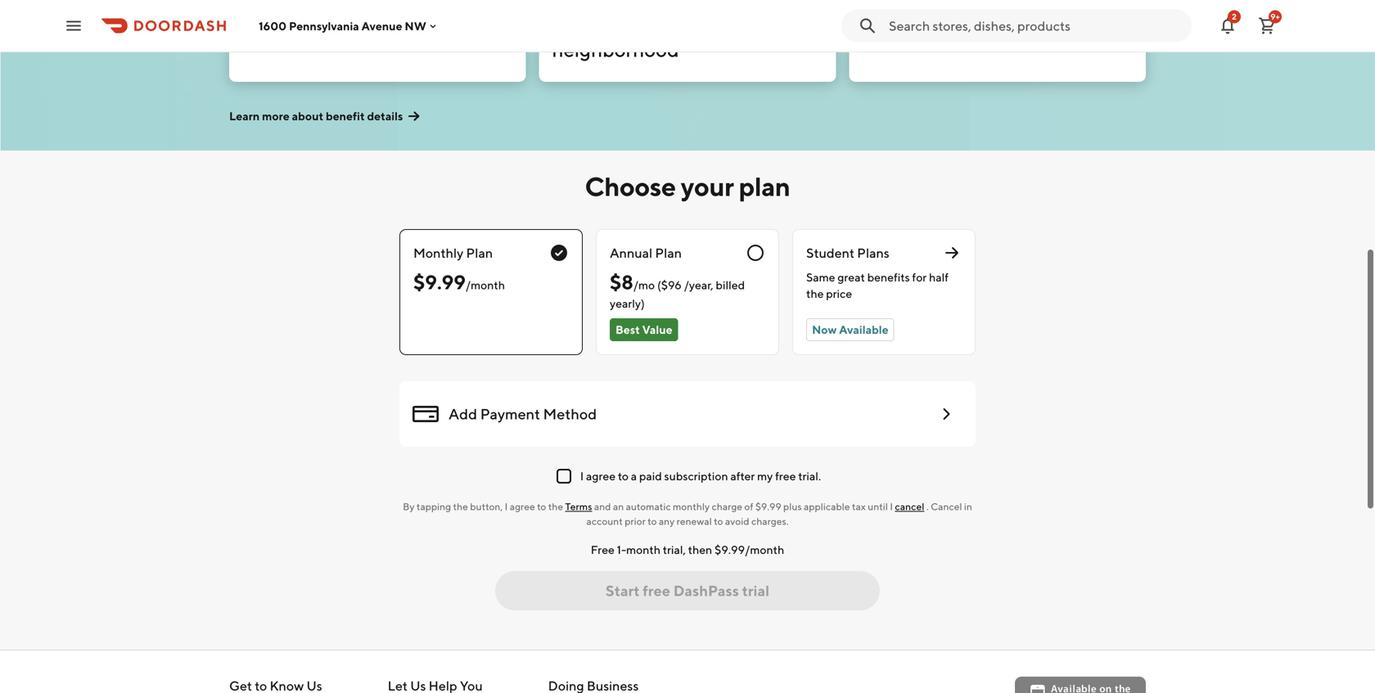 Task type: describe. For each thing, give the bounding box(es) containing it.
then
[[688, 543, 713, 557]]

cancel
[[895, 501, 925, 513]]

plus
[[784, 501, 802, 513]]

notification bell image
[[1219, 16, 1238, 36]]

tax
[[853, 501, 866, 513]]

.
[[927, 501, 929, 513]]

tapping
[[417, 501, 451, 513]]

monthly
[[673, 501, 710, 513]]

student
[[807, 245, 855, 261]]

only
[[335, 0, 373, 12]]

plan for $8
[[656, 245, 682, 261]]

free
[[776, 470, 796, 483]]

more
[[262, 109, 290, 123]]

any
[[659, 516, 675, 527]]

/month
[[466, 278, 505, 292]]

automatic
[[626, 501, 671, 513]]

1600 pennsylvania avenue nw
[[259, 19, 427, 33]]

to left a
[[618, 470, 629, 483]]

add payment method
[[449, 405, 597, 423]]

my
[[758, 470, 773, 483]]

9+
[[1271, 12, 1281, 21]]

the inside same great benefits for half the price
[[807, 287, 824, 301]]

after
[[731, 470, 755, 483]]

learn more about benefit details
[[229, 109, 403, 123]]

free
[[591, 543, 615, 557]]

seamless
[[1019, 0, 1099, 12]]

charges.
[[752, 516, 789, 527]]

add
[[449, 405, 478, 423]]

billed
[[716, 278, 745, 292]]

2
[[1233, 12, 1237, 21]]

button,
[[470, 501, 503, 513]]

student plans
[[807, 245, 890, 261]]

and inside no contracts and seamless cancellation process
[[982, 0, 1015, 12]]

trial,
[[663, 543, 686, 557]]

by
[[403, 501, 415, 513]]

same
[[807, 271, 836, 284]]

and up account
[[595, 501, 611, 513]]

0 horizontal spatial i
[[505, 501, 508, 513]]

subscription
[[665, 470, 729, 483]]

paid
[[640, 470, 662, 483]]

choose your plan
[[585, 171, 791, 202]]

9+ button
[[1251, 9, 1284, 42]]

1 horizontal spatial the
[[549, 501, 564, 513]]

details
[[367, 109, 403, 123]]

for
[[913, 271, 927, 284]]

($96
[[658, 278, 682, 292]]

plan
[[739, 171, 791, 202]]

to left terms
[[537, 501, 547, 513]]

$9.99/month
[[715, 543, 785, 557]]

and inside thousands of local and national favorites in your neighborhood
[[721, 0, 755, 12]]

your inside thousands of local and national favorites in your neighborhood
[[730, 14, 770, 37]]

thousands
[[553, 0, 649, 12]]

cancel link
[[895, 501, 925, 513]]

avenue
[[362, 19, 403, 33]]

Store search: begin typing to search for stores available on DoorDash text field
[[889, 17, 1183, 35]]

0 horizontal spatial agree
[[510, 501, 535, 513]]

0 horizontal spatial the
[[453, 501, 468, 513]]

charge
[[712, 501, 743, 513]]

process
[[976, 14, 1044, 37]]

cancel
[[931, 501, 963, 513]]

pennsylvania
[[289, 19, 359, 33]]

no
[[863, 0, 890, 12]]

benefit
[[326, 109, 365, 123]]



Task type: vqa. For each thing, say whether or not it's contained in the screenshot.
"DoorDash" for •
no



Task type: locate. For each thing, give the bounding box(es) containing it.
i right button,
[[505, 501, 508, 513]]

by tapping the button, i agree to the terms and an automatic monthly charge of $9.99 plus applicable tax until i cancel
[[403, 501, 925, 513]]

account
[[587, 516, 623, 527]]

1 plan from the left
[[466, 245, 493, 261]]

1-
[[617, 543, 627, 557]]

1 vertical spatial agree
[[510, 501, 535, 513]]

i up 'terms' link
[[581, 470, 584, 483]]

0 vertical spatial agree
[[586, 470, 616, 483]]

of
[[653, 0, 671, 12], [745, 501, 754, 513]]

applicable
[[804, 501, 851, 513]]

$9.99 /month
[[414, 271, 505, 294]]

members-only exclusive offers and items
[[242, 0, 460, 37]]

choose
[[585, 171, 676, 202]]

. cancel in account prior to any renewal to avoid charges.
[[587, 501, 973, 527]]

national
[[553, 14, 625, 37]]

monthly plan
[[414, 245, 493, 261]]

monthly
[[414, 245, 464, 261]]

annual
[[610, 245, 653, 261]]

your
[[730, 14, 770, 37], [681, 171, 734, 202]]

avoid
[[726, 516, 750, 527]]

of up avoid
[[745, 501, 754, 513]]

the left terms
[[549, 501, 564, 513]]

items
[[335, 14, 384, 37]]

and up process
[[982, 0, 1015, 12]]

trial.
[[799, 470, 822, 483]]

method
[[543, 405, 597, 423]]

open menu image
[[64, 16, 84, 36]]

1 horizontal spatial $9.99
[[756, 501, 782, 513]]

0 horizontal spatial $9.99
[[414, 271, 466, 294]]

an
[[613, 501, 624, 513]]

value
[[643, 323, 673, 337]]

plan for $9.99
[[466, 245, 493, 261]]

plan
[[466, 245, 493, 261], [656, 245, 682, 261]]

1 items, open order cart image
[[1258, 16, 1278, 36]]

no contracts and seamless cancellation process
[[863, 0, 1099, 37]]

/mo
[[634, 278, 655, 292]]

nw
[[405, 19, 427, 33]]

best
[[616, 323, 640, 337]]

terms link
[[566, 501, 593, 513]]

agree right button,
[[510, 501, 535, 513]]

/year,
[[684, 278, 714, 292]]

1 vertical spatial $9.99
[[756, 501, 782, 513]]

0 vertical spatial in
[[710, 14, 726, 37]]

agree left a
[[586, 470, 616, 483]]

same great benefits for half the price
[[807, 271, 949, 301]]

0 horizontal spatial in
[[710, 14, 726, 37]]

the left button,
[[453, 501, 468, 513]]

plan up /month
[[466, 245, 493, 261]]

now
[[812, 323, 837, 337]]

terms
[[566, 501, 593, 513]]

about
[[292, 109, 324, 123]]

offers
[[242, 14, 294, 37]]

in
[[710, 14, 726, 37], [965, 501, 973, 513]]

now available
[[812, 323, 889, 337]]

0 vertical spatial $9.99
[[414, 271, 466, 294]]

agree
[[586, 470, 616, 483], [510, 501, 535, 513]]

0 horizontal spatial of
[[653, 0, 671, 12]]

free 1-month trial, then $9.99/month
[[591, 543, 785, 557]]

1600
[[259, 19, 287, 33]]

of inside thousands of local and national favorites in your neighborhood
[[653, 0, 671, 12]]

$9.99 up the "charges."
[[756, 501, 782, 513]]

yearly)
[[610, 297, 645, 310]]

great
[[838, 271, 866, 284]]

0 horizontal spatial plan
[[466, 245, 493, 261]]

to
[[618, 470, 629, 483], [537, 501, 547, 513], [648, 516, 657, 527], [714, 516, 724, 527]]

neighborhood
[[553, 38, 680, 61]]

2 plan from the left
[[656, 245, 682, 261]]

in inside thousands of local and national favorites in your neighborhood
[[710, 14, 726, 37]]

of up favorites
[[653, 0, 671, 12]]

1600 pennsylvania avenue nw button
[[259, 19, 440, 33]]

renewal
[[677, 516, 712, 527]]

and right local
[[721, 0, 755, 12]]

and
[[721, 0, 755, 12], [982, 0, 1015, 12], [298, 14, 331, 37], [595, 501, 611, 513]]

prior
[[625, 516, 646, 527]]

in right cancel
[[965, 501, 973, 513]]

and inside members-only exclusive offers and items
[[298, 14, 331, 37]]

contracts
[[894, 0, 978, 12]]

price
[[827, 287, 853, 301]]

cancellation
[[863, 14, 972, 37]]

1 horizontal spatial i
[[581, 470, 584, 483]]

to left the any
[[648, 516, 657, 527]]

1 horizontal spatial agree
[[586, 470, 616, 483]]

1 horizontal spatial in
[[965, 501, 973, 513]]

/mo ($96 /year, billed yearly)
[[610, 278, 745, 310]]

members-
[[242, 0, 336, 12]]

$8
[[610, 271, 634, 294]]

1 vertical spatial in
[[965, 501, 973, 513]]

i agree to a paid subscription after my free trial.
[[581, 470, 822, 483]]

0 vertical spatial of
[[653, 0, 671, 12]]

payment
[[481, 405, 541, 423]]

in down local
[[710, 14, 726, 37]]

to down charge
[[714, 516, 724, 527]]

the
[[807, 287, 824, 301], [453, 501, 468, 513], [549, 501, 564, 513]]

and down members-
[[298, 14, 331, 37]]

the down same
[[807, 287, 824, 301]]

plan up ($96
[[656, 245, 682, 261]]

until
[[868, 501, 889, 513]]

local
[[675, 0, 717, 12]]

1 vertical spatial of
[[745, 501, 754, 513]]

2 horizontal spatial i
[[890, 501, 894, 513]]

learn
[[229, 109, 260, 123]]

favorites
[[629, 14, 706, 37]]

annual plan
[[610, 245, 682, 261]]

half
[[930, 271, 949, 284]]

thousands of local and national favorites in your neighborhood
[[553, 0, 770, 61]]

1 horizontal spatial of
[[745, 501, 754, 513]]

month
[[627, 543, 661, 557]]

best value
[[616, 323, 673, 337]]

1 vertical spatial your
[[681, 171, 734, 202]]

$9.99 down monthly
[[414, 271, 466, 294]]

plans
[[858, 245, 890, 261]]

i right the until
[[890, 501, 894, 513]]

a
[[631, 470, 637, 483]]

0 vertical spatial your
[[730, 14, 770, 37]]

exclusive
[[377, 0, 460, 12]]

2 horizontal spatial the
[[807, 287, 824, 301]]

in inside . cancel in account prior to any renewal to avoid charges.
[[965, 501, 973, 513]]

$9.99
[[414, 271, 466, 294], [756, 501, 782, 513]]

1 horizontal spatial plan
[[656, 245, 682, 261]]

available
[[840, 323, 889, 337]]



